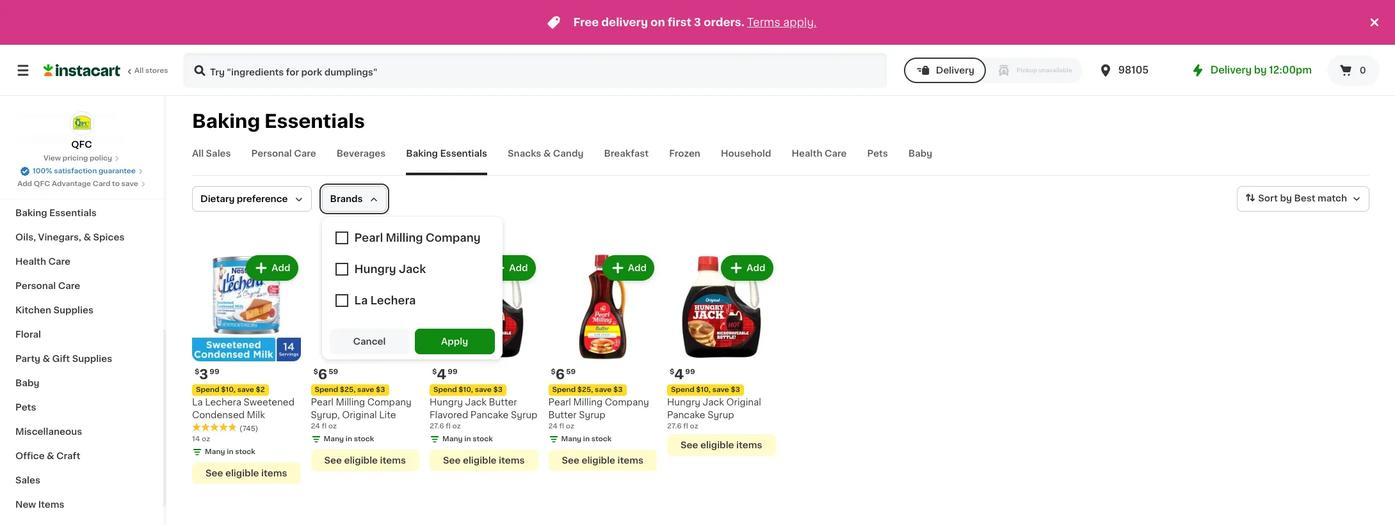 Task type: locate. For each thing, give the bounding box(es) containing it.
$3 for syrup
[[613, 386, 623, 393]]

59 for pearl milling company butter syrup
[[566, 368, 576, 375]]

59 for pearl milling company syrup, original lite
[[329, 368, 338, 375]]

& left pasta
[[67, 87, 75, 96]]

oils,
[[15, 233, 36, 242]]

see
[[681, 441, 698, 450], [324, 456, 342, 465], [443, 456, 461, 465], [562, 456, 579, 465], [206, 469, 223, 478]]

0 vertical spatial sales
[[206, 149, 231, 158]]

$ 4 99 down apply
[[432, 368, 457, 381]]

1 horizontal spatial 99
[[448, 368, 457, 375]]

eligible for la lechera sweetened condensed milk
[[225, 469, 259, 478]]

see eligible items button down "pearl milling company butter syrup 24 fl oz"
[[548, 450, 657, 472]]

$3 for pancake
[[493, 386, 503, 393]]

jack for syrup
[[703, 398, 724, 407]]

sort
[[1258, 194, 1278, 203]]

add for pearl milling company syrup, original lite
[[390, 264, 409, 273]]

& left spices
[[84, 233, 91, 242]]

$3 up lite
[[376, 386, 385, 393]]

2 fl from the left
[[446, 423, 451, 430]]

product group
[[192, 253, 301, 484], [311, 253, 419, 472], [430, 253, 538, 472], [548, 253, 657, 472], [667, 253, 776, 456]]

oils, vinegars, & spices link
[[8, 225, 156, 250]]

household link
[[721, 147, 771, 175], [8, 177, 156, 201]]

personal care link up "preference"
[[251, 147, 316, 175]]

2 $ from the left
[[313, 368, 318, 375]]

1 vertical spatial breakfast
[[15, 160, 60, 169]]

1 vertical spatial original
[[342, 411, 377, 420]]

2 27.6 from the left
[[667, 423, 682, 430]]

1 hungry from the left
[[430, 398, 463, 407]]

1 product group from the left
[[192, 253, 301, 484]]

qfc link
[[69, 111, 94, 151]]

98105 button
[[1098, 52, 1175, 88]]

4 up hungry jack original pancake syrup 27.6 fl oz
[[674, 368, 684, 381]]

view pricing policy link
[[43, 154, 120, 164]]

many down "pearl milling company butter syrup 24 fl oz"
[[561, 436, 581, 443]]

many for butter
[[561, 436, 581, 443]]

4 for hungry jack butter flavored pancake syrup
[[437, 368, 446, 381]]

personal care link up kitchen supplies
[[8, 274, 156, 298]]

$ 6 59 for pearl milling company syrup, original lite
[[313, 368, 338, 381]]

$ up syrup,
[[313, 368, 318, 375]]

add
[[17, 181, 32, 188], [272, 264, 290, 273], [390, 264, 409, 273], [509, 264, 528, 273], [628, 264, 647, 273], [747, 264, 765, 273]]

&
[[67, 87, 75, 96], [75, 111, 82, 120], [87, 136, 94, 145], [543, 149, 551, 158], [84, 233, 91, 242], [43, 355, 50, 364], [47, 452, 54, 461]]

syrup inside "pearl milling company butter syrup 24 fl oz"
[[579, 411, 605, 420]]

0 horizontal spatial baking essentials link
[[8, 201, 156, 225]]

$25, up "pearl milling company butter syrup 24 fl oz"
[[577, 386, 593, 393]]

Best match Sort by field
[[1237, 186, 1369, 212]]

fl
[[322, 423, 327, 430], [446, 423, 451, 430], [559, 423, 564, 430], [683, 423, 688, 430]]

see eligible items button for hungry jack original pancake syrup
[[667, 434, 776, 456]]

save
[[121, 181, 138, 188], [237, 386, 254, 393], [357, 386, 374, 393], [475, 386, 492, 393], [595, 386, 612, 393], [712, 386, 729, 393]]

$ up la
[[195, 368, 199, 375]]

flavored
[[430, 411, 468, 420]]

0 horizontal spatial spend $25, save $3
[[315, 386, 385, 393]]

3 $10, from the left
[[696, 386, 711, 393]]

all
[[134, 67, 144, 74], [192, 149, 204, 158]]

$3
[[376, 386, 385, 393], [493, 386, 503, 393], [613, 386, 623, 393], [731, 386, 740, 393]]

1 horizontal spatial butter
[[548, 411, 577, 420]]

1 milling from the left
[[336, 398, 365, 407]]

1 vertical spatial pets
[[15, 403, 36, 412]]

company inside "pearl milling company butter syrup 24 fl oz"
[[605, 398, 649, 407]]

1 horizontal spatial all
[[192, 149, 204, 158]]

brands
[[330, 195, 363, 204]]

health care
[[792, 149, 847, 158], [15, 257, 70, 266]]

$3 for original
[[376, 386, 385, 393]]

0 horizontal spatial 24
[[311, 423, 320, 430]]

jack inside hungry jack original pancake syrup 27.6 fl oz
[[703, 398, 724, 407]]

eligible down hungry jack original pancake syrup 27.6 fl oz
[[700, 441, 734, 450]]

all stores
[[134, 67, 168, 74]]

$ inside $ 3 99
[[195, 368, 199, 375]]

condensed
[[192, 411, 245, 420]]

2 syrup from the left
[[579, 411, 605, 420]]

4 add button from the left
[[604, 257, 653, 280]]

2 pancake from the left
[[667, 411, 705, 420]]

pasta
[[77, 87, 103, 96]]

hungry inside hungry jack original pancake syrup 27.6 fl oz
[[667, 398, 700, 407]]

1 syrup from the left
[[511, 411, 537, 420]]

59 up "pearl milling company butter syrup 24 fl oz"
[[566, 368, 576, 375]]

qfc down '100%' at the left of page
[[34, 181, 50, 188]]

by for delivery
[[1254, 65, 1267, 75]]

many in stock
[[324, 436, 374, 443], [442, 436, 493, 443], [561, 436, 612, 443], [205, 448, 255, 456]]

0 horizontal spatial household
[[15, 184, 66, 193]]

1 horizontal spatial pancake
[[667, 411, 705, 420]]

4 spend from the left
[[552, 386, 576, 393]]

first
[[668, 17, 691, 28]]

dry goods & pasta link
[[8, 79, 156, 104]]

1 spend $10, save $3 from the left
[[433, 386, 503, 393]]

3 $ from the left
[[432, 368, 437, 375]]

delivery inside button
[[936, 66, 974, 75]]

spend for hungry jack original pancake syrup
[[671, 386, 694, 393]]

floral
[[15, 330, 41, 339]]

1 horizontal spatial baking essentials link
[[406, 147, 487, 175]]

save for pearl milling company butter syrup
[[595, 386, 612, 393]]

add qfc advantage card to save
[[17, 181, 138, 188]]

see eligible items down pearl milling company syrup, original lite 24 fl oz
[[324, 456, 406, 465]]

1 horizontal spatial company
[[605, 398, 649, 407]]

dry goods & pasta
[[15, 87, 103, 96]]

by left 12:00pm
[[1254, 65, 1267, 75]]

2 jack from the left
[[703, 398, 724, 407]]

see down flavored
[[443, 456, 461, 465]]

$25, up pearl milling company syrup, original lite 24 fl oz
[[340, 386, 356, 393]]

0 horizontal spatial hungry
[[430, 398, 463, 407]]

personal care up kitchen supplies
[[15, 282, 80, 291]]

household link right frozen link
[[721, 147, 771, 175]]

$ 3 99
[[195, 368, 219, 381]]

pearl inside pearl milling company syrup, original lite 24 fl oz
[[311, 398, 333, 407]]

3 up la
[[199, 368, 208, 381]]

see down hungry jack original pancake syrup 27.6 fl oz
[[681, 441, 698, 450]]

qfc logo image
[[69, 111, 94, 136]]

1 horizontal spatial milling
[[573, 398, 603, 407]]

syrup for pancake
[[708, 411, 734, 420]]

best
[[1294, 194, 1315, 203]]

& left candy
[[543, 149, 551, 158]]

1 horizontal spatial $25,
[[577, 386, 593, 393]]

0 horizontal spatial qfc
[[34, 181, 50, 188]]

save up "pearl milling company butter syrup 24 fl oz"
[[595, 386, 612, 393]]

0 vertical spatial health care link
[[792, 147, 847, 175]]

0 vertical spatial health care
[[792, 149, 847, 158]]

1 horizontal spatial pets link
[[867, 147, 888, 175]]

$10, up hungry jack original pancake syrup 27.6 fl oz
[[696, 386, 711, 393]]

2 add button from the left
[[366, 257, 415, 280]]

0 horizontal spatial pearl
[[311, 398, 333, 407]]

4 for hungry jack original pancake syrup
[[674, 368, 684, 381]]

1 59 from the left
[[329, 368, 338, 375]]

syrup inside the hungry jack butter flavored pancake syrup 27.6 fl oz
[[511, 411, 537, 420]]

(745)
[[239, 425, 258, 432]]

milling
[[336, 398, 365, 407], [573, 398, 603, 407]]

all up dietary
[[192, 149, 204, 158]]

& left craft
[[47, 452, 54, 461]]

1 $25, from the left
[[340, 386, 356, 393]]

$3 up "pearl milling company butter syrup 24 fl oz"
[[613, 386, 623, 393]]

eligible down the hungry jack butter flavored pancake syrup 27.6 fl oz
[[463, 456, 497, 465]]

2 59 from the left
[[566, 368, 576, 375]]

pearl for pearl milling company butter syrup
[[548, 398, 571, 407]]

baking right beverages
[[406, 149, 438, 158]]

0 horizontal spatial $ 4 99
[[432, 368, 457, 381]]

hungry inside the hungry jack butter flavored pancake syrup 27.6 fl oz
[[430, 398, 463, 407]]

4 down apply
[[437, 368, 446, 381]]

see down "pearl milling company butter syrup 24 fl oz"
[[562, 456, 579, 465]]

candy
[[553, 149, 584, 158]]

supplies
[[53, 306, 93, 315], [72, 355, 112, 364]]

care
[[294, 149, 316, 158], [825, 149, 847, 158], [48, 257, 70, 266], [58, 282, 80, 291]]

0 vertical spatial baby link
[[908, 147, 932, 175]]

2 product group from the left
[[311, 253, 419, 472]]

see down syrup,
[[324, 456, 342, 465]]

1 vertical spatial goods
[[54, 136, 85, 145]]

2 hungry from the left
[[667, 398, 700, 407]]

99 up hungry jack original pancake syrup 27.6 fl oz
[[685, 368, 695, 375]]

$ 6 59 up syrup,
[[313, 368, 338, 381]]

kitchen supplies link
[[8, 298, 156, 323]]

essentials up oils, vinegars, & spices
[[49, 209, 96, 218]]

2 horizontal spatial 99
[[685, 368, 695, 375]]

2 99 from the left
[[448, 368, 457, 375]]

stock down (745)
[[235, 448, 255, 456]]

butter inside the hungry jack butter flavored pancake syrup 27.6 fl oz
[[489, 398, 517, 407]]

see eligible items down hungry jack original pancake syrup 27.6 fl oz
[[681, 441, 762, 450]]

pricing
[[63, 155, 88, 162]]

1 99 from the left
[[210, 368, 219, 375]]

1 24 from the left
[[311, 423, 320, 430]]

1 add button from the left
[[247, 257, 297, 280]]

3 99 from the left
[[685, 368, 695, 375]]

2 spend $10, save $3 from the left
[[671, 386, 740, 393]]

1 horizontal spatial by
[[1280, 194, 1292, 203]]

0 horizontal spatial pancake
[[470, 411, 509, 420]]

personal care link
[[251, 147, 316, 175], [8, 274, 156, 298]]

see eligible items button
[[667, 434, 776, 456], [311, 450, 419, 472], [430, 450, 538, 472], [548, 450, 657, 472], [192, 463, 301, 484]]

see eligible items down (745)
[[206, 469, 287, 478]]

cancel button
[[329, 329, 409, 355]]

1 vertical spatial all
[[192, 149, 204, 158]]

1 horizontal spatial 6
[[556, 368, 565, 381]]

add button
[[247, 257, 297, 280], [366, 257, 415, 280], [485, 257, 534, 280], [604, 257, 653, 280], [722, 257, 772, 280]]

$25, for original
[[340, 386, 356, 393]]

1 27.6 from the left
[[430, 423, 444, 430]]

2 4 from the left
[[674, 368, 684, 381]]

syrup inside hungry jack original pancake syrup 27.6 fl oz
[[708, 411, 734, 420]]

new items
[[15, 501, 64, 510]]

0 horizontal spatial baking
[[15, 209, 47, 218]]

2 company from the left
[[605, 398, 649, 407]]

0 horizontal spatial personal care
[[15, 282, 80, 291]]

3 fl from the left
[[559, 423, 564, 430]]

2 24 from the left
[[548, 423, 558, 430]]

0 horizontal spatial baby
[[15, 379, 39, 388]]

1 horizontal spatial personal care
[[251, 149, 316, 158]]

many in stock for original
[[324, 436, 374, 443]]

see for hungry jack original pancake syrup
[[681, 441, 698, 450]]

supplies up floral link
[[53, 306, 93, 315]]

1 horizontal spatial 24
[[548, 423, 558, 430]]

0 horizontal spatial health care
[[15, 257, 70, 266]]

6
[[318, 368, 327, 381], [556, 368, 565, 381]]

essentials up beverages
[[264, 112, 365, 131]]

see for la lechera sweetened condensed milk
[[206, 469, 223, 478]]

0 vertical spatial goods
[[34, 87, 65, 96]]

3 product group from the left
[[430, 253, 538, 472]]

$3 up hungry jack original pancake syrup 27.6 fl oz
[[731, 386, 740, 393]]

1 vertical spatial baking essentials
[[406, 149, 487, 158]]

1 vertical spatial by
[[1280, 194, 1292, 203]]

pearl milling company butter syrup 24 fl oz
[[548, 398, 649, 430]]

breakfast
[[604, 149, 649, 158], [15, 160, 60, 169]]

0 horizontal spatial breakfast
[[15, 160, 60, 169]]

99 for la lechera sweetened condensed milk
[[210, 368, 219, 375]]

2 $3 from the left
[[493, 386, 503, 393]]

0 horizontal spatial original
[[342, 411, 377, 420]]

stock down "pearl milling company butter syrup 24 fl oz"
[[591, 436, 612, 443]]

2 pearl from the left
[[548, 398, 571, 407]]

1 spend from the left
[[196, 386, 219, 393]]

oz inside "pearl milling company butter syrup 24 fl oz"
[[566, 423, 574, 430]]

sales inside the 'sales' link
[[15, 476, 40, 485]]

1 6 from the left
[[318, 368, 327, 381]]

1 horizontal spatial household link
[[721, 147, 771, 175]]

0 horizontal spatial 99
[[210, 368, 219, 375]]

oz inside pearl milling company syrup, original lite 24 fl oz
[[328, 423, 337, 430]]

qfc up view pricing policy link
[[71, 140, 92, 149]]

0 horizontal spatial syrup
[[511, 411, 537, 420]]

2 $10, from the left
[[459, 386, 473, 393]]

3 right first
[[694, 17, 701, 28]]

stock down the hungry jack butter flavored pancake syrup 27.6 fl oz
[[473, 436, 493, 443]]

& inside "link"
[[87, 136, 94, 145]]

$ for la lechera sweetened condensed milk
[[195, 368, 199, 375]]

1 horizontal spatial baking essentials
[[192, 112, 365, 131]]

many down syrup,
[[324, 436, 344, 443]]

many
[[324, 436, 344, 443], [442, 436, 463, 443], [561, 436, 581, 443], [205, 448, 225, 456]]

1 horizontal spatial breakfast link
[[604, 147, 649, 175]]

all inside all stores 'link'
[[134, 67, 144, 74]]

99 for hungry jack original pancake syrup
[[685, 368, 695, 375]]

2 $ 6 59 from the left
[[551, 368, 576, 381]]

save up pearl milling company syrup, original lite 24 fl oz
[[357, 386, 374, 393]]

see eligible items for pearl milling company syrup, original lite
[[324, 456, 406, 465]]

& left sauces at left top
[[75, 111, 82, 120]]

2 $ 4 99 from the left
[[670, 368, 695, 381]]

4 product group from the left
[[548, 253, 657, 472]]

None search field
[[183, 52, 887, 88]]

0 vertical spatial breakfast
[[604, 149, 649, 158]]

stock
[[354, 436, 374, 443], [473, 436, 493, 443], [591, 436, 612, 443], [235, 448, 255, 456]]

1 pancake from the left
[[470, 411, 509, 420]]

supplies down floral link
[[72, 355, 112, 364]]

in for original
[[346, 436, 352, 443]]

match
[[1318, 194, 1347, 203]]

1 horizontal spatial health care
[[792, 149, 847, 158]]

in for pancake
[[464, 436, 471, 443]]

items down milk
[[261, 469, 287, 478]]

in down the hungry jack butter flavored pancake syrup 27.6 fl oz
[[464, 436, 471, 443]]

sales inside 'all sales' link
[[206, 149, 231, 158]]

1 vertical spatial baking
[[406, 149, 438, 158]]

items down "pearl milling company butter syrup 24 fl oz"
[[617, 456, 643, 465]]

breakfast down canned
[[15, 160, 60, 169]]

0 horizontal spatial household link
[[8, 177, 156, 201]]

pancake inside the hungry jack butter flavored pancake syrup 27.6 fl oz
[[470, 411, 509, 420]]

company inside pearl milling company syrup, original lite 24 fl oz
[[367, 398, 411, 407]]

$ up hungry jack original pancake syrup 27.6 fl oz
[[670, 368, 674, 375]]

1 horizontal spatial spend $25, save $3
[[552, 386, 623, 393]]

27.6 inside the hungry jack butter flavored pancake syrup 27.6 fl oz
[[430, 423, 444, 430]]

spend up syrup,
[[315, 386, 338, 393]]

baby
[[908, 149, 932, 158], [15, 379, 39, 388]]

2 vertical spatial baking
[[15, 209, 47, 218]]

1 horizontal spatial sales
[[206, 149, 231, 158]]

by inside field
[[1280, 194, 1292, 203]]

5 spend from the left
[[671, 386, 694, 393]]

1 spend $25, save $3 from the left
[[315, 386, 385, 393]]

1 horizontal spatial $ 6 59
[[551, 368, 576, 381]]

1 company from the left
[[367, 398, 411, 407]]

99 inside $ 3 99
[[210, 368, 219, 375]]

1 $ 4 99 from the left
[[432, 368, 457, 381]]

policy
[[90, 155, 112, 162]]

5 product group from the left
[[667, 253, 776, 456]]

all sales link
[[192, 147, 231, 175]]

eligible for hungry jack butter flavored pancake syrup
[[463, 456, 497, 465]]

milling inside pearl milling company syrup, original lite 24 fl oz
[[336, 398, 365, 407]]

0 horizontal spatial jack
[[465, 398, 487, 407]]

1 vertical spatial personal care link
[[8, 274, 156, 298]]

spend up flavored
[[433, 386, 457, 393]]

spend up hungry jack original pancake syrup 27.6 fl oz
[[671, 386, 694, 393]]

1 horizontal spatial 3
[[694, 17, 701, 28]]

0 vertical spatial supplies
[[53, 306, 93, 315]]

0
[[1360, 66, 1366, 75]]

1 fl from the left
[[322, 423, 327, 430]]

2 spend $25, save $3 from the left
[[552, 386, 623, 393]]

1 $3 from the left
[[376, 386, 385, 393]]

by right sort
[[1280, 194, 1292, 203]]

0 horizontal spatial 59
[[329, 368, 338, 375]]

lechera
[[205, 398, 241, 407]]

orders.
[[704, 17, 744, 28]]

baking up all sales
[[192, 112, 260, 131]]

4 $ from the left
[[551, 368, 556, 375]]

spend $25, save $3 up "pearl milling company butter syrup 24 fl oz"
[[552, 386, 623, 393]]

see eligible items button down the hungry jack butter flavored pancake syrup 27.6 fl oz
[[430, 450, 538, 472]]

1 horizontal spatial health care link
[[792, 147, 847, 175]]

0 horizontal spatial $ 6 59
[[313, 368, 338, 381]]

original inside hungry jack original pancake syrup 27.6 fl oz
[[726, 398, 761, 407]]

delivery by 12:00pm
[[1210, 65, 1312, 75]]

spend $25, save $3 for original
[[315, 386, 385, 393]]

2 milling from the left
[[573, 398, 603, 407]]

many in stock down pearl milling company syrup, original lite 24 fl oz
[[324, 436, 374, 443]]

spend for hungry jack butter flavored pancake syrup
[[433, 386, 457, 393]]

$10,
[[221, 386, 236, 393], [459, 386, 473, 393], [696, 386, 711, 393]]

company for syrup
[[605, 398, 649, 407]]

in down pearl milling company syrup, original lite 24 fl oz
[[346, 436, 352, 443]]

save for hungry jack butter flavored pancake syrup
[[475, 386, 492, 393]]

0 horizontal spatial 4
[[437, 368, 446, 381]]

goods up pricing
[[54, 136, 85, 145]]

99 up the spend $10, save $2
[[210, 368, 219, 375]]

0 horizontal spatial essentials
[[49, 209, 96, 218]]

$ 6 59 for pearl milling company butter syrup
[[551, 368, 576, 381]]

1 vertical spatial butter
[[548, 411, 577, 420]]

health care link
[[792, 147, 847, 175], [8, 250, 156, 274]]

3 $3 from the left
[[613, 386, 623, 393]]

1 horizontal spatial personal care link
[[251, 147, 316, 175]]

1 horizontal spatial $ 4 99
[[670, 368, 695, 381]]

personal care
[[251, 149, 316, 158], [15, 282, 80, 291]]

4 fl from the left
[[683, 423, 688, 430]]

6 up syrup,
[[318, 368, 327, 381]]

sales up dietary
[[206, 149, 231, 158]]

3 add button from the left
[[485, 257, 534, 280]]

baby link
[[908, 147, 932, 175], [8, 371, 156, 396]]

eligible for hungry jack original pancake syrup
[[700, 441, 734, 450]]

3 spend from the left
[[433, 386, 457, 393]]

office & craft
[[15, 452, 80, 461]]

milling inside "pearl milling company butter syrup 24 fl oz"
[[573, 398, 603, 407]]

0 vertical spatial original
[[726, 398, 761, 407]]

butter
[[489, 398, 517, 407], [548, 411, 577, 420]]

see for pearl milling company syrup, original lite
[[324, 456, 342, 465]]

2 vertical spatial baking essentials
[[15, 209, 96, 218]]

0 horizontal spatial all
[[134, 67, 144, 74]]

spend up "pearl milling company butter syrup 24 fl oz"
[[552, 386, 576, 393]]

1 horizontal spatial 27.6
[[667, 423, 682, 430]]

save up the hungry jack butter flavored pancake syrup 27.6 fl oz
[[475, 386, 492, 393]]

all left stores
[[134, 67, 144, 74]]

eligible down (745)
[[225, 469, 259, 478]]

household down '100%' at the left of page
[[15, 184, 66, 193]]

many in stock down "pearl milling company butter syrup 24 fl oz"
[[561, 436, 612, 443]]

2 $25, from the left
[[577, 386, 593, 393]]

save up hungry jack original pancake syrup 27.6 fl oz
[[712, 386, 729, 393]]

dry
[[15, 87, 32, 96]]

1 horizontal spatial qfc
[[71, 140, 92, 149]]

1 $10, from the left
[[221, 386, 236, 393]]

pets
[[867, 149, 888, 158], [15, 403, 36, 412]]

14
[[192, 436, 200, 443]]

in down condensed
[[227, 448, 233, 456]]

see eligible items down "pearl milling company butter syrup 24 fl oz"
[[562, 456, 643, 465]]

sort by
[[1258, 194, 1292, 203]]

condiments & sauces
[[15, 111, 118, 120]]

24 inside "pearl milling company butter syrup 24 fl oz"
[[548, 423, 558, 430]]

5 $ from the left
[[670, 368, 674, 375]]

0 horizontal spatial sales
[[15, 476, 40, 485]]

many for flavored
[[442, 436, 463, 443]]

59
[[329, 368, 338, 375], [566, 368, 576, 375]]

$ for hungry jack butter flavored pancake syrup
[[432, 368, 437, 375]]

pets link
[[867, 147, 888, 175], [8, 396, 156, 420]]

1 horizontal spatial original
[[726, 398, 761, 407]]

1 horizontal spatial hungry
[[667, 398, 700, 407]]

all inside 'all sales' link
[[192, 149, 204, 158]]

stock down pearl milling company syrup, original lite 24 fl oz
[[354, 436, 374, 443]]

household link down 100% satisfaction guarantee at top
[[8, 177, 156, 201]]

goods inside "link"
[[54, 136, 85, 145]]

0 vertical spatial personal care
[[251, 149, 316, 158]]

$25,
[[340, 386, 356, 393], [577, 386, 593, 393]]

& left gift
[[43, 355, 50, 364]]

1 pearl from the left
[[311, 398, 333, 407]]

oz inside the hungry jack butter flavored pancake syrup 27.6 fl oz
[[452, 423, 461, 430]]

in down "pearl milling company butter syrup 24 fl oz"
[[583, 436, 590, 443]]

items down the hungry jack butter flavored pancake syrup 27.6 fl oz
[[499, 456, 525, 465]]

essentials left "snacks"
[[440, 149, 487, 158]]

see eligible items down the hungry jack butter flavored pancake syrup 27.6 fl oz
[[443, 456, 525, 465]]

syrup
[[511, 411, 537, 420], [579, 411, 605, 420], [708, 411, 734, 420]]

$ 4 99 for hungry jack butter flavored pancake syrup
[[432, 368, 457, 381]]

$ down apply button
[[432, 368, 437, 375]]

1 jack from the left
[[465, 398, 487, 407]]

soups
[[96, 136, 125, 145]]

milling for original
[[336, 398, 365, 407]]

59 up syrup,
[[329, 368, 338, 375]]

spend $10, save $3 up the hungry jack butter flavored pancake syrup 27.6 fl oz
[[433, 386, 503, 393]]

0 horizontal spatial personal
[[15, 282, 56, 291]]

personal up "preference"
[[251, 149, 292, 158]]

many for syrup,
[[324, 436, 344, 443]]

eligible for pearl milling company syrup, original lite
[[344, 456, 378, 465]]

$10, for la lechera sweetened condensed milk
[[221, 386, 236, 393]]

see eligible items for la lechera sweetened condensed milk
[[206, 469, 287, 478]]

1 $ from the left
[[195, 368, 199, 375]]

1 horizontal spatial health
[[792, 149, 822, 158]]

health
[[792, 149, 822, 158], [15, 257, 46, 266]]

0 vertical spatial household
[[721, 149, 771, 158]]

0 vertical spatial pets link
[[867, 147, 888, 175]]

0 vertical spatial baking essentials
[[192, 112, 365, 131]]

0 horizontal spatial pets
[[15, 403, 36, 412]]

goods up 'condiments'
[[34, 87, 65, 96]]

1 4 from the left
[[437, 368, 446, 381]]

3 syrup from the left
[[708, 411, 734, 420]]

1 horizontal spatial personal
[[251, 149, 292, 158]]

see eligible items button down pearl milling company syrup, original lite 24 fl oz
[[311, 450, 419, 472]]

butter inside "pearl milling company butter syrup 24 fl oz"
[[548, 411, 577, 420]]

see eligible items button down (745)
[[192, 463, 301, 484]]

pearl inside "pearl milling company butter syrup 24 fl oz"
[[548, 398, 571, 407]]

0 horizontal spatial $10,
[[221, 386, 236, 393]]

oils, vinegars, & spices
[[15, 233, 124, 242]]

0 horizontal spatial milling
[[336, 398, 365, 407]]

see eligible items
[[681, 441, 762, 450], [324, 456, 406, 465], [443, 456, 525, 465], [562, 456, 643, 465], [206, 469, 287, 478]]

$ 6 59 up "pearl milling company butter syrup 24 fl oz"
[[551, 368, 576, 381]]

99 for hungry jack butter flavored pancake syrup
[[448, 368, 457, 375]]

all for all sales
[[192, 149, 204, 158]]

stock for syrup
[[591, 436, 612, 443]]

breakfast right candy
[[604, 149, 649, 158]]

99 down apply
[[448, 368, 457, 375]]

0 horizontal spatial delivery
[[936, 66, 974, 75]]

fl inside hungry jack original pancake syrup 27.6 fl oz
[[683, 423, 688, 430]]

add button for butter
[[604, 257, 653, 280]]

6 for pearl milling company butter syrup
[[556, 368, 565, 381]]

2 6 from the left
[[556, 368, 565, 381]]

1 vertical spatial baby
[[15, 379, 39, 388]]

delivery
[[1210, 65, 1252, 75], [936, 66, 974, 75]]

1 $ 6 59 from the left
[[313, 368, 338, 381]]

oz
[[328, 423, 337, 430], [452, 423, 461, 430], [566, 423, 574, 430], [690, 423, 698, 430], [202, 436, 210, 443]]

2 spend from the left
[[315, 386, 338, 393]]

jack inside the hungry jack butter flavored pancake syrup 27.6 fl oz
[[465, 398, 487, 407]]

$ up "pearl milling company butter syrup 24 fl oz"
[[551, 368, 556, 375]]

$ 6 59
[[313, 368, 338, 381], [551, 368, 576, 381]]

$ for pearl milling company butter syrup
[[551, 368, 556, 375]]

0 horizontal spatial personal care link
[[8, 274, 156, 298]]

& inside 'link'
[[75, 111, 82, 120]]

& left the soups
[[87, 136, 94, 145]]



Task type: vqa. For each thing, say whether or not it's contained in the screenshot.


Task type: describe. For each thing, give the bounding box(es) containing it.
pearl for pearl milling company syrup, original lite
[[311, 398, 333, 407]]

1 horizontal spatial household
[[721, 149, 771, 158]]

by for sort
[[1280, 194, 1292, 203]]

office
[[15, 452, 45, 461]]

$ 4 99 for hungry jack original pancake syrup
[[670, 368, 695, 381]]

$10, for hungry jack butter flavored pancake syrup
[[459, 386, 473, 393]]

snacks
[[508, 149, 541, 158]]

6 for pearl milling company syrup, original lite
[[318, 368, 327, 381]]

service type group
[[904, 58, 1082, 83]]

apply
[[441, 337, 468, 346]]

many in stock down (745)
[[205, 448, 255, 456]]

save for hungry jack original pancake syrup
[[712, 386, 729, 393]]

original inside pearl milling company syrup, original lite 24 fl oz
[[342, 411, 377, 420]]

brands button
[[322, 186, 386, 212]]

1 vertical spatial baking essentials link
[[8, 201, 156, 225]]

delivery by 12:00pm link
[[1190, 63, 1312, 78]]

1 horizontal spatial baby link
[[908, 147, 932, 175]]

3 inside limited time offer 'region'
[[694, 17, 701, 28]]

spend $10, save $3 for hungry jack original pancake syrup
[[671, 386, 740, 393]]

milk
[[247, 411, 265, 420]]

1 vertical spatial baby link
[[8, 371, 156, 396]]

items for hungry jack butter flavored pancake syrup
[[499, 456, 525, 465]]

add button for syrup,
[[366, 257, 415, 280]]

syrup for butter
[[579, 411, 605, 420]]

5 add button from the left
[[722, 257, 772, 280]]

2 vertical spatial essentials
[[49, 209, 96, 218]]

1 horizontal spatial baby
[[908, 149, 932, 158]]

Search field
[[184, 54, 886, 87]]

floral link
[[8, 323, 156, 347]]

add for hungry jack original pancake syrup
[[747, 264, 765, 273]]

items for pearl milling company butter syrup
[[617, 456, 643, 465]]

1 vertical spatial supplies
[[72, 355, 112, 364]]

save right to
[[121, 181, 138, 188]]

new
[[15, 501, 36, 510]]

sales link
[[8, 469, 156, 493]]

goods for canned
[[54, 136, 85, 145]]

terms apply. link
[[747, 17, 817, 28]]

fl inside "pearl milling company butter syrup 24 fl oz"
[[559, 423, 564, 430]]

0 horizontal spatial baking essentials
[[15, 209, 96, 218]]

frozen
[[669, 149, 700, 158]]

0 horizontal spatial breakfast link
[[8, 152, 156, 177]]

hungry for flavored
[[430, 398, 463, 407]]

preference
[[237, 195, 288, 204]]

dietary preference button
[[192, 186, 311, 212]]

see for hungry jack butter flavored pancake syrup
[[443, 456, 461, 465]]

fl inside pearl milling company syrup, original lite 24 fl oz
[[322, 423, 327, 430]]

canned goods & soups
[[15, 136, 125, 145]]

items for la lechera sweetened condensed milk
[[261, 469, 287, 478]]

syrup,
[[311, 411, 340, 420]]

to
[[112, 181, 120, 188]]

company for original
[[367, 398, 411, 407]]

miscellaneous
[[15, 428, 82, 437]]

save for pearl milling company syrup, original lite
[[357, 386, 374, 393]]

1 horizontal spatial pets
[[867, 149, 888, 158]]

beverages
[[337, 149, 386, 158]]

advantage
[[52, 181, 91, 188]]

spend for pearl milling company syrup, original lite
[[315, 386, 338, 393]]

items
[[38, 501, 64, 510]]

2 horizontal spatial baking essentials
[[406, 149, 487, 158]]

jack for pancake
[[465, 398, 487, 407]]

2 horizontal spatial essentials
[[440, 149, 487, 158]]

eligible for pearl milling company butter syrup
[[582, 456, 615, 465]]

apply.
[[783, 17, 817, 28]]

add button for flavored
[[485, 257, 534, 280]]

see eligible items button for pearl milling company syrup, original lite
[[311, 450, 419, 472]]

0 horizontal spatial pets link
[[8, 396, 156, 420]]

add for hungry jack butter flavored pancake syrup
[[509, 264, 528, 273]]

beverages link
[[337, 147, 386, 175]]

stores
[[145, 67, 168, 74]]

dietary
[[200, 195, 235, 204]]

frozen link
[[669, 147, 700, 175]]

2 horizontal spatial baking
[[406, 149, 438, 158]]

on
[[651, 17, 665, 28]]

limited time offer region
[[0, 0, 1367, 45]]

kitchen
[[15, 306, 51, 315]]

hungry jack original pancake syrup 27.6 fl oz
[[667, 398, 761, 430]]

0 vertical spatial household link
[[721, 147, 771, 175]]

0 vertical spatial personal care link
[[251, 147, 316, 175]]

12:00pm
[[1269, 65, 1312, 75]]

all sales
[[192, 149, 231, 158]]

4 $3 from the left
[[731, 386, 740, 393]]

party & gift supplies link
[[8, 347, 156, 371]]

see eligible items for hungry jack original pancake syrup
[[681, 441, 762, 450]]

all for all stores
[[134, 67, 144, 74]]

kitchen supplies
[[15, 306, 93, 315]]

cancel
[[353, 337, 386, 346]]

snacks & candy link
[[508, 147, 584, 175]]

la
[[192, 398, 203, 407]]

see eligible items button for hungry jack butter flavored pancake syrup
[[430, 450, 538, 472]]

spend $10, save $3 for hungry jack butter flavored pancake syrup
[[433, 386, 503, 393]]

terms
[[747, 17, 780, 28]]

milling for syrup
[[573, 398, 603, 407]]

0 horizontal spatial health
[[15, 257, 46, 266]]

all stores link
[[44, 52, 169, 88]]

office & craft link
[[8, 444, 156, 469]]

1 horizontal spatial baking
[[192, 112, 260, 131]]

view pricing policy
[[43, 155, 112, 162]]

save for la lechera sweetened condensed milk
[[237, 386, 254, 393]]

health care link for oils, vinegars, & spices link on the top of the page
[[8, 250, 156, 274]]

items for pearl milling company syrup, original lite
[[380, 456, 406, 465]]

$ for pearl milling company syrup, original lite
[[313, 368, 318, 375]]

spend for pearl milling company butter syrup
[[552, 386, 576, 393]]

stock for original
[[354, 436, 374, 443]]

many down 14 oz
[[205, 448, 225, 456]]

0 button
[[1327, 55, 1380, 86]]

items for hungry jack original pancake syrup
[[736, 441, 762, 450]]

many in stock for pancake
[[442, 436, 493, 443]]

1 vertical spatial 3
[[199, 368, 208, 381]]

14 oz
[[192, 436, 210, 443]]

view
[[43, 155, 61, 162]]

$10, for hungry jack original pancake syrup
[[696, 386, 711, 393]]

0 vertical spatial baking essentials link
[[406, 147, 487, 175]]

goods for dry
[[34, 87, 65, 96]]

condiments
[[15, 111, 72, 120]]

100%
[[33, 168, 52, 175]]

1 vertical spatial personal
[[15, 282, 56, 291]]

many in stock for syrup
[[561, 436, 612, 443]]

27.6 inside hungry jack original pancake syrup 27.6 fl oz
[[667, 423, 682, 430]]

instacart logo image
[[44, 63, 120, 78]]

gift
[[52, 355, 70, 364]]

satisfaction
[[54, 168, 97, 175]]

$ for hungry jack original pancake syrup
[[670, 368, 674, 375]]

see eligible items for hungry jack butter flavored pancake syrup
[[443, 456, 525, 465]]

1 vertical spatial health care
[[15, 257, 70, 266]]

product group containing 3
[[192, 253, 301, 484]]

hungry jack butter flavored pancake syrup 27.6 fl oz
[[430, 398, 537, 430]]

see eligible items button for la lechera sweetened condensed milk
[[192, 463, 301, 484]]

1 vertical spatial personal care
[[15, 282, 80, 291]]

party & gift supplies
[[15, 355, 112, 364]]

delivery for delivery by 12:00pm
[[1210, 65, 1252, 75]]

lite
[[379, 411, 396, 420]]

delivery for delivery
[[936, 66, 974, 75]]

health care link for the top household link
[[792, 147, 847, 175]]

best match
[[1294, 194, 1347, 203]]

apply button
[[415, 329, 495, 355]]

fl inside the hungry jack butter flavored pancake syrup 27.6 fl oz
[[446, 423, 451, 430]]

condiments & sauces link
[[8, 104, 156, 128]]

spend for la lechera sweetened condensed milk
[[196, 386, 219, 393]]

snacks & candy
[[508, 149, 584, 158]]

see for pearl milling company butter syrup
[[562, 456, 579, 465]]

0 vertical spatial personal
[[251, 149, 292, 158]]

0 vertical spatial qfc
[[71, 140, 92, 149]]

spend $10, save $2
[[196, 386, 265, 393]]

stock for pancake
[[473, 436, 493, 443]]

canned goods & soups link
[[8, 128, 156, 152]]

delivery button
[[904, 58, 986, 83]]

spend $25, save $3 for syrup
[[552, 386, 623, 393]]

free
[[573, 17, 599, 28]]

100% satisfaction guarantee button
[[20, 164, 143, 177]]

see eligible items for pearl milling company butter syrup
[[562, 456, 643, 465]]

card
[[93, 181, 110, 188]]

delivery
[[601, 17, 648, 28]]

1 vertical spatial household
[[15, 184, 66, 193]]

add for la lechera sweetened condensed milk
[[272, 264, 290, 273]]

canned
[[15, 136, 52, 145]]

100% satisfaction guarantee
[[33, 168, 136, 175]]

$25, for syrup
[[577, 386, 593, 393]]

sweetened
[[244, 398, 294, 407]]

dietary preference
[[200, 195, 288, 204]]

spices
[[93, 233, 124, 242]]

pancake inside hungry jack original pancake syrup 27.6 fl oz
[[667, 411, 705, 420]]

party
[[15, 355, 40, 364]]

98105
[[1118, 65, 1149, 75]]

sauces
[[84, 111, 118, 120]]

oz inside hungry jack original pancake syrup 27.6 fl oz
[[690, 423, 698, 430]]

miscellaneous link
[[8, 420, 156, 444]]

la lechera sweetened condensed milk
[[192, 398, 294, 420]]

add for pearl milling company butter syrup
[[628, 264, 647, 273]]

0 vertical spatial essentials
[[264, 112, 365, 131]]

in for syrup
[[583, 436, 590, 443]]

see eligible items button for pearl milling company butter syrup
[[548, 450, 657, 472]]

$2
[[256, 386, 265, 393]]

1 vertical spatial qfc
[[34, 181, 50, 188]]

hungry for pancake
[[667, 398, 700, 407]]

vinegars,
[[38, 233, 81, 242]]

free delivery on first 3 orders. terms apply.
[[573, 17, 817, 28]]

0 vertical spatial health
[[792, 149, 822, 158]]

24 inside pearl milling company syrup, original lite 24 fl oz
[[311, 423, 320, 430]]



